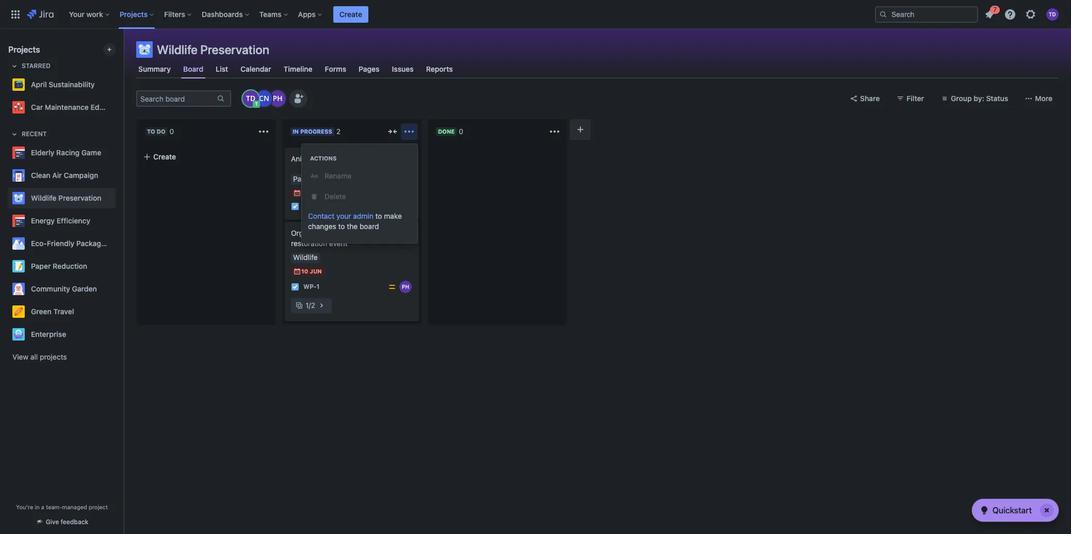 Task type: locate. For each thing, give the bounding box(es) containing it.
create down do
[[153, 152, 176, 161]]

0 horizontal spatial 2
[[311, 301, 315, 310]]

friendly
[[47, 239, 74, 248]]

preservation down campaign
[[58, 194, 101, 202]]

1 horizontal spatial projects
[[120, 10, 148, 18]]

1 vertical spatial projects
[[8, 45, 40, 54]]

banner
[[0, 0, 1072, 29]]

1 horizontal spatial 1
[[317, 283, 320, 291]]

contact your admin
[[308, 212, 374, 220]]

projects button
[[117, 6, 158, 22]]

1 add to starred image from the top
[[113, 147, 125, 159]]

to
[[376, 212, 382, 220], [338, 222, 345, 231]]

education
[[91, 103, 125, 112]]

1 horizontal spatial 2
[[337, 127, 341, 136]]

paper
[[31, 262, 51, 271]]

apps
[[298, 10, 316, 18]]

issues
[[392, 65, 414, 73]]

task image
[[291, 202, 299, 211]]

progress
[[300, 128, 332, 135]]

Search field
[[876, 6, 979, 22]]

6 add to starred image from the top
[[113, 283, 125, 295]]

1 vertical spatial 1
[[306, 301, 309, 310]]

column actions menu image
[[549, 125, 561, 138]]

wildlife up board
[[157, 42, 198, 57]]

elderly racing game link
[[8, 142, 112, 163]]

preservation up 'list'
[[200, 42, 270, 57]]

wildlife
[[157, 42, 198, 57], [31, 194, 56, 202]]

1 column actions menu image from the left
[[258, 125, 270, 138]]

feedback
[[61, 518, 88, 526]]

0 horizontal spatial projects
[[8, 45, 40, 54]]

0 right do
[[170, 127, 174, 136]]

1 vertical spatial wp-
[[304, 283, 317, 291]]

give feedback button
[[29, 514, 95, 531]]

1 vertical spatial 2
[[311, 301, 315, 310]]

reports link
[[424, 60, 455, 78]]

0 horizontal spatial preservation
[[58, 194, 101, 202]]

dashboards
[[202, 10, 243, 18]]

10 june 2023 image
[[293, 267, 302, 276]]

projects inside popup button
[[120, 10, 148, 18]]

wildlife preservation
[[157, 42, 270, 57], [31, 194, 101, 202]]

2 wp- from the top
[[304, 283, 317, 291]]

0 horizontal spatial payton hansen image
[[270, 90, 286, 107]]

4 add to starred image from the top
[[113, 237, 125, 250]]

2 right progress
[[337, 127, 341, 136]]

board
[[183, 64, 203, 73]]

payton hansen image
[[270, 90, 286, 107], [400, 281, 412, 293]]

community
[[31, 284, 70, 293]]

0
[[170, 127, 174, 136], [459, 127, 464, 136]]

efficiency
[[57, 216, 90, 225]]

project
[[89, 504, 108, 511]]

0 horizontal spatial create button
[[137, 148, 276, 166]]

tab list
[[130, 60, 1066, 78]]

give
[[46, 518, 59, 526]]

add to starred image
[[113, 215, 125, 227], [113, 306, 125, 318], [113, 328, 125, 341]]

community garden
[[31, 284, 97, 293]]

add to starred image for elderly racing game
[[113, 147, 125, 159]]

0 horizontal spatial 0
[[170, 127, 174, 136]]

add to starred image
[[113, 147, 125, 159], [113, 169, 125, 182], [113, 192, 125, 204], [113, 237, 125, 250], [113, 260, 125, 273], [113, 283, 125, 295]]

1 horizontal spatial wildlife preservation
[[157, 42, 270, 57]]

wildlife
[[323, 229, 346, 237]]

payton hansen image right medium icon
[[400, 281, 412, 293]]

tab list containing board
[[130, 60, 1066, 78]]

1 0 from the left
[[170, 127, 174, 136]]

wp- right task icon
[[304, 283, 317, 291]]

event
[[329, 239, 348, 248]]

1 horizontal spatial to
[[376, 212, 382, 220]]

0 vertical spatial wildlife preservation
[[157, 42, 270, 57]]

0 vertical spatial create button
[[333, 6, 369, 22]]

0 vertical spatial preservation
[[200, 42, 270, 57]]

create button
[[333, 6, 369, 22], [137, 148, 276, 166]]

wp-5
[[304, 203, 321, 210]]

add to starred image for travel
[[113, 306, 125, 318]]

0 vertical spatial to
[[376, 212, 382, 220]]

medium image
[[388, 283, 397, 291]]

1 vertical spatial create
[[153, 152, 176, 161]]

paper reduction link
[[8, 256, 112, 277]]

racing
[[56, 148, 80, 157]]

cara nguyen image
[[256, 90, 273, 107]]

projects
[[120, 10, 148, 18], [8, 45, 40, 54]]

search image
[[880, 10, 888, 18]]

pages
[[359, 65, 380, 73]]

jira image
[[27, 8, 54, 20], [27, 8, 54, 20]]

primary element
[[6, 0, 876, 29]]

filters
[[164, 10, 185, 18]]

0 vertical spatial 1
[[317, 283, 320, 291]]

actions group
[[302, 144, 418, 243]]

share button
[[844, 90, 887, 107]]

add to starred image for eco-friendly packaging
[[113, 237, 125, 250]]

game
[[81, 148, 101, 157]]

1 horizontal spatial wildlife
[[157, 42, 198, 57]]

status
[[987, 94, 1009, 103]]

1 horizontal spatial create button
[[333, 6, 369, 22]]

0 horizontal spatial create
[[153, 152, 176, 161]]

wildlife preservation up 'list'
[[157, 42, 270, 57]]

1 add to starred image from the top
[[113, 215, 125, 227]]

0 right done
[[459, 127, 464, 136]]

organize
[[291, 229, 321, 237]]

all
[[30, 353, 38, 361]]

1 horizontal spatial payton hansen image
[[400, 281, 412, 293]]

rename button
[[302, 166, 418, 186]]

admin
[[353, 212, 374, 220]]

collapse recent projects image
[[8, 128, 21, 140]]

done 0
[[438, 127, 464, 136]]

wildlife up the energy
[[31, 194, 56, 202]]

projects right work
[[120, 10, 148, 18]]

group by: status
[[952, 94, 1009, 103]]

Search board text field
[[137, 91, 216, 106]]

in progress 2
[[293, 127, 341, 136]]

clean air campaign link
[[8, 165, 112, 186]]

3 add to starred image from the top
[[113, 192, 125, 204]]

1 vertical spatial create button
[[137, 148, 276, 166]]

calendar link
[[239, 60, 273, 78]]

2 add to starred image from the top
[[113, 169, 125, 182]]

projects up collapse starred projects icon
[[8, 45, 40, 54]]

0 vertical spatial create
[[340, 10, 362, 18]]

create right the apps popup button
[[340, 10, 362, 18]]

view
[[12, 353, 28, 361]]

1 wp- from the top
[[304, 203, 317, 210]]

filter button
[[891, 90, 931, 107]]

26 may
[[302, 189, 324, 196]]

10 june 2023 image
[[293, 267, 302, 276]]

view all projects link
[[8, 348, 116, 367]]

jun
[[310, 268, 322, 275]]

0 vertical spatial add to starred image
[[113, 215, 125, 227]]

payton hansen image left add people image
[[270, 90, 286, 107]]

0 horizontal spatial wildlife
[[31, 194, 56, 202]]

quickstart button
[[973, 499, 1059, 522]]

26 may 2023 image
[[293, 189, 302, 197]]

1 vertical spatial to
[[338, 222, 345, 231]]

3 add to starred image from the top
[[113, 328, 125, 341]]

2 add to starred image from the top
[[113, 306, 125, 318]]

car maintenance education
[[31, 103, 125, 112]]

add to starred image for wildlife preservation
[[113, 192, 125, 204]]

preservation
[[200, 42, 270, 57], [58, 194, 101, 202]]

1 horizontal spatial create
[[340, 10, 362, 18]]

1 vertical spatial add to starred image
[[113, 306, 125, 318]]

0 horizontal spatial column actions menu image
[[258, 125, 270, 138]]

0 vertical spatial payton hansen image
[[270, 90, 286, 107]]

preservation inside the wildlife preservation link
[[58, 194, 101, 202]]

create inside primary element
[[340, 10, 362, 18]]

7
[[994, 5, 997, 13]]

to up board
[[376, 212, 382, 220]]

1 vertical spatial wildlife
[[31, 194, 56, 202]]

1 vertical spatial wildlife preservation
[[31, 194, 101, 202]]

1 horizontal spatial 0
[[459, 127, 464, 136]]

0 vertical spatial wp-
[[304, 203, 317, 210]]

to down the contact your admin link
[[338, 222, 345, 231]]

your profile and settings image
[[1047, 8, 1059, 20]]

wp- inside "link"
[[304, 203, 317, 210]]

work
[[86, 10, 103, 18]]

0 vertical spatial 2
[[337, 127, 341, 136]]

sustainability
[[49, 80, 95, 89]]

your
[[337, 212, 351, 220]]

exhibit
[[346, 154, 369, 163]]

0 vertical spatial projects
[[120, 10, 148, 18]]

air
[[52, 171, 62, 180]]

packaging
[[76, 239, 112, 248]]

filters button
[[161, 6, 196, 22]]

wildlife preservation down clean air campaign
[[31, 194, 101, 202]]

starred
[[22, 62, 51, 70]]

actions
[[310, 155, 337, 162]]

wp- down 26 may
[[304, 203, 317, 210]]

teams button
[[256, 6, 292, 22]]

calendar
[[241, 65, 271, 73]]

column actions menu image
[[258, 125, 270, 138], [403, 125, 416, 138]]

dashboards button
[[199, 6, 253, 22]]

column actions menu image right collapse icon
[[403, 125, 416, 138]]

2 vertical spatial add to starred image
[[113, 328, 125, 341]]

1 vertical spatial preservation
[[58, 194, 101, 202]]

more button
[[1019, 90, 1059, 107]]

1 horizontal spatial column actions menu image
[[403, 125, 416, 138]]

column actions menu image left in
[[258, 125, 270, 138]]

1 down jun
[[317, 283, 320, 291]]

wp-1 link
[[304, 283, 320, 291]]

energy
[[31, 216, 55, 225]]

april sustainability link
[[8, 74, 112, 95]]

5 add to starred image from the top
[[113, 260, 125, 273]]

delete
[[325, 192, 346, 201]]

your work
[[69, 10, 103, 18]]

april
[[31, 80, 47, 89]]

to do 0
[[147, 127, 174, 136]]

1 down wp-1 link
[[306, 301, 309, 310]]

give feedback
[[46, 518, 88, 526]]

2 down wp-1 link
[[311, 301, 315, 310]]



Task type: vqa. For each thing, say whether or not it's contained in the screenshot.
the Assignee Pin to top. Only you can see pinned fields. image
no



Task type: describe. For each thing, give the bounding box(es) containing it.
campaign
[[64, 171, 98, 180]]

more
[[1036, 94, 1053, 103]]

april sustainability
[[31, 80, 95, 89]]

in
[[35, 504, 40, 511]]

done
[[438, 128, 455, 135]]

create button inside primary element
[[333, 6, 369, 22]]

0 horizontal spatial 1
[[306, 301, 309, 310]]

green travel link
[[8, 302, 112, 322]]

26 may 2023 image
[[293, 189, 302, 197]]

issues link
[[390, 60, 416, 78]]

animal paradise exhibit
[[291, 154, 369, 163]]

by:
[[974, 94, 985, 103]]

elderly
[[31, 148, 54, 157]]

teams
[[260, 10, 282, 18]]

pages link
[[357, 60, 382, 78]]

remove from starred image
[[113, 101, 125, 114]]

1 horizontal spatial preservation
[[200, 42, 270, 57]]

dismiss quickstart image
[[1039, 502, 1056, 519]]

paper reduction
[[31, 262, 87, 271]]

wp-1
[[304, 283, 320, 291]]

projects
[[40, 353, 67, 361]]

5
[[317, 203, 321, 210]]

clean air campaign
[[31, 171, 98, 180]]

in
[[293, 128, 299, 135]]

help image
[[1005, 8, 1017, 20]]

10 jun
[[302, 268, 322, 275]]

may
[[311, 189, 324, 196]]

add to starred image for efficiency
[[113, 215, 125, 227]]

task image
[[291, 283, 299, 291]]

maintenance
[[45, 103, 89, 112]]

enterprise link
[[8, 324, 112, 345]]

eco-
[[31, 239, 47, 248]]

car
[[31, 103, 43, 112]]

enterprise
[[31, 330, 66, 339]]

do
[[157, 128, 166, 135]]

animal
[[291, 154, 314, 163]]

to make changes to the board
[[308, 212, 402, 231]]

2 for 1 / 2
[[311, 301, 315, 310]]

sidebar navigation image
[[113, 41, 135, 62]]

forms link
[[323, 60, 349, 78]]

restoration
[[291, 239, 327, 248]]

list link
[[214, 60, 230, 78]]

collapse starred projects image
[[8, 60, 21, 72]]

settings image
[[1025, 8, 1038, 20]]

notifications image
[[984, 8, 996, 20]]

add to starred image for paper reduction
[[113, 260, 125, 273]]

wp-5 link
[[304, 202, 321, 211]]

wp- for 1
[[304, 283, 317, 291]]

tariq douglas image
[[243, 90, 259, 107]]

energy efficiency link
[[8, 211, 112, 231]]

timeline link
[[282, 60, 315, 78]]

car maintenance education link
[[8, 97, 125, 118]]

timeline
[[284, 65, 313, 73]]

paradise
[[316, 154, 344, 163]]

add to starred image for clean air campaign
[[113, 169, 125, 182]]

collapse image
[[387, 125, 399, 138]]

wp- for 5
[[304, 203, 317, 210]]

filter
[[907, 94, 925, 103]]

create project image
[[105, 45, 114, 54]]

green
[[31, 307, 52, 316]]

2 for in progress 2
[[337, 127, 341, 136]]

contact
[[308, 212, 335, 220]]

board
[[360, 222, 379, 231]]

clean
[[31, 171, 50, 180]]

apps button
[[295, 6, 326, 22]]

team-
[[46, 504, 62, 511]]

the
[[347, 222, 358, 231]]

0 vertical spatial wildlife
[[157, 42, 198, 57]]

you're in a team-managed project
[[16, 504, 108, 511]]

quickstart
[[993, 506, 1033, 515]]

0 horizontal spatial wildlife preservation
[[31, 194, 101, 202]]

remove from starred image
[[113, 78, 125, 91]]

26
[[302, 189, 309, 196]]

2 0 from the left
[[459, 127, 464, 136]]

your work button
[[66, 6, 113, 22]]

you're
[[16, 504, 33, 511]]

share
[[861, 94, 880, 103]]

appswitcher icon image
[[9, 8, 22, 20]]

add to starred image for community garden
[[113, 283, 125, 295]]

2 column actions menu image from the left
[[403, 125, 416, 138]]

1 / 2
[[306, 301, 315, 310]]

/
[[309, 301, 311, 310]]

to
[[147, 128, 155, 135]]

eco-friendly packaging link
[[8, 233, 112, 254]]

list
[[216, 65, 228, 73]]

banner containing your work
[[0, 0, 1072, 29]]

summary
[[138, 65, 171, 73]]

check image
[[979, 504, 991, 517]]

1 vertical spatial payton hansen image
[[400, 281, 412, 293]]

0 horizontal spatial to
[[338, 222, 345, 231]]

green travel
[[31, 307, 74, 316]]

organize wildlife habitat restoration event
[[291, 229, 371, 248]]

make
[[384, 212, 402, 220]]

add people image
[[292, 92, 305, 105]]

community garden link
[[8, 279, 112, 299]]

group
[[952, 94, 973, 103]]

energy efficiency
[[31, 216, 90, 225]]

elderly racing game
[[31, 148, 101, 157]]



